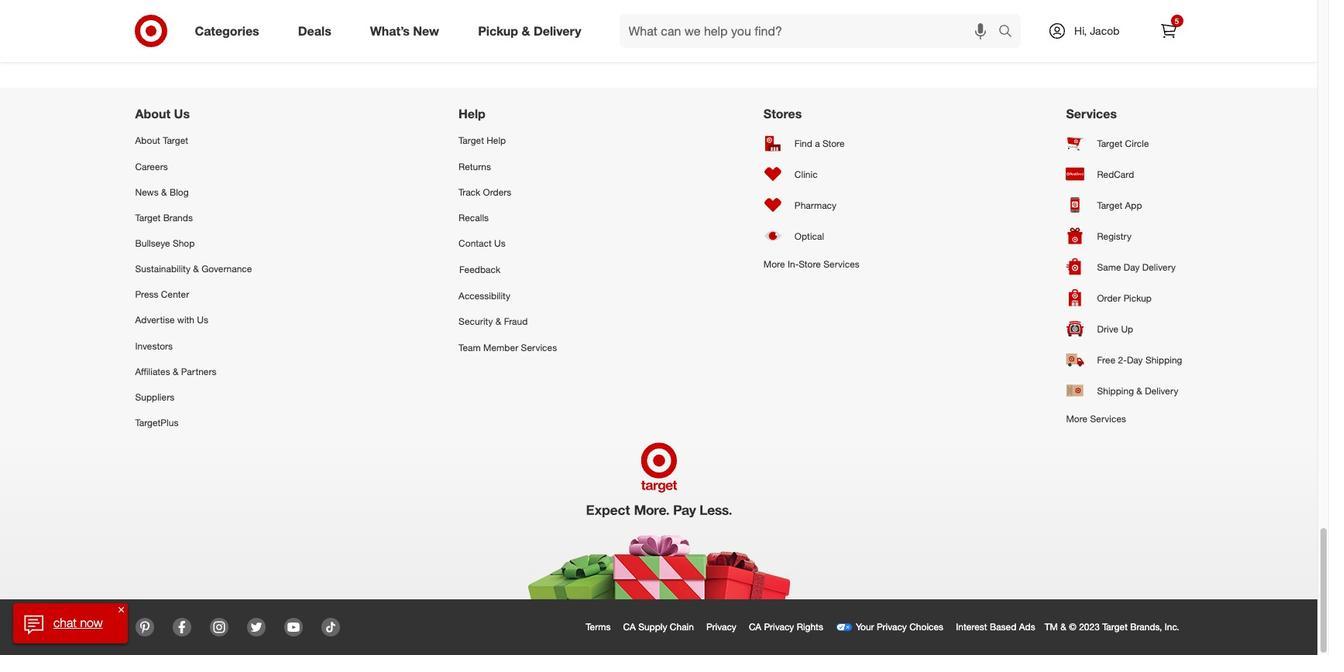 Task type: describe. For each thing, give the bounding box(es) containing it.
chat
[[53, 616, 77, 631]]

jacob
[[1090, 24, 1120, 37]]

pickup & delivery link
[[465, 14, 601, 48]]

privacy for your privacy choices
[[877, 622, 907, 634]]

about us
[[135, 106, 190, 122]]

delivery for pickup & delivery
[[534, 23, 581, 38]]

rights
[[797, 622, 823, 634]]

orders
[[483, 186, 511, 198]]

& for news
[[161, 186, 167, 198]]

interest based ads link
[[953, 619, 1045, 638]]

redcard
[[1097, 169, 1134, 180]]

about target link
[[135, 128, 252, 154]]

press center
[[135, 289, 189, 301]]

registry
[[1097, 231, 1131, 242]]

target down about us
[[163, 135, 188, 147]]

day inside 'link'
[[1124, 262, 1140, 273]]

suppliers link
[[135, 385, 252, 410]]

security
[[459, 316, 493, 328]]

ca for ca privacy rights
[[749, 622, 761, 634]]

search
[[991, 24, 1029, 40]]

accessibility
[[459, 291, 510, 302]]

team member services link
[[459, 335, 557, 361]]

ads
[[1019, 622, 1035, 634]]

find a store
[[795, 138, 845, 149]]

ca supply chain
[[623, 622, 694, 634]]

offer
[[448, 51, 468, 62]]

for
[[589, 574, 602, 587]]

pharmacy
[[795, 200, 836, 211]]

inc.
[[1165, 622, 1179, 634]]

based
[[990, 622, 1016, 634]]

affiliates
[[135, 366, 170, 378]]

more for more services
[[1066, 414, 1088, 426]]

center
[[161, 289, 189, 301]]

delivery for shipping & delivery
[[1145, 386, 1178, 397]]

feedback button
[[459, 256, 557, 284]]

sustainability & governance link
[[135, 256, 252, 282]]

2023
[[1079, 622, 1100, 634]]

2-
[[1118, 355, 1127, 366]]

interest
[[956, 622, 987, 634]]

terms link
[[583, 619, 620, 638]]

ca privacy rights
[[749, 622, 823, 634]]

up
[[1121, 324, 1133, 335]]

blog
[[170, 186, 189, 198]]

order pickup
[[1097, 293, 1152, 304]]

track orders
[[459, 186, 511, 198]]

0 vertical spatial help
[[459, 106, 486, 122]]

optical
[[795, 231, 824, 242]]

target: expect more. pay less. image
[[441, 436, 876, 600]]

team
[[459, 342, 481, 354]]

saved
[[557, 574, 586, 587]]

circle
[[1125, 138, 1149, 149]]

ca for ca supply chain
[[623, 622, 636, 634]]

& for sustainability
[[193, 263, 199, 275]]

recalls link
[[459, 205, 557, 231]]

what's new
[[370, 23, 439, 38]]

interest based ads
[[956, 622, 1035, 634]]

us for about us
[[174, 106, 190, 122]]

accessibility link
[[459, 284, 557, 309]]

with
[[177, 315, 194, 326]]

target for target help
[[459, 135, 484, 147]]

stores
[[764, 106, 802, 122]]

news
[[135, 186, 159, 198]]

bullseye shop link
[[135, 231, 252, 256]]

news & blog link
[[135, 179, 252, 205]]

your privacy choices
[[856, 622, 943, 634]]

1 and from the left
[[667, 51, 682, 62]]

2 and from the left
[[818, 51, 834, 62]]

target.com
[[847, 51, 892, 62]]

deals
[[298, 23, 331, 38]]

privacy for ca privacy rights
[[764, 622, 794, 634]]

& for shipping
[[1136, 386, 1142, 397]]

delivery for same day delivery
[[1142, 262, 1176, 273]]

vary
[[750, 51, 768, 62]]

clinic
[[795, 169, 818, 180]]

location
[[783, 51, 816, 62]]

categories
[[195, 23, 259, 38]]

contact
[[459, 238, 492, 249]]

a
[[815, 138, 820, 149]]

returns link
[[459, 154, 557, 179]]

new
[[413, 23, 439, 38]]

deals link
[[285, 14, 351, 48]]

target for target brands
[[135, 212, 161, 224]]

©
[[1069, 622, 1076, 634]]

0 vertical spatial pickup
[[478, 23, 518, 38]]

bullseye shop
[[135, 238, 195, 249]]

by
[[770, 51, 780, 62]]

investors
[[135, 340, 173, 352]]

recalls
[[459, 212, 489, 224]]

services up target circle
[[1066, 106, 1117, 122]]

✕
[[118, 606, 124, 615]]

find
[[795, 138, 812, 149]]

same day delivery
[[1097, 262, 1176, 273]]

chat now
[[53, 616, 103, 631]]

target right '2023'
[[1102, 622, 1128, 634]]

pricing,
[[583, 51, 614, 62]]

free 2-day shipping link
[[1066, 345, 1182, 376]]

what's new link
[[357, 14, 459, 48]]



Task type: vqa. For each thing, say whether or not it's contained in the screenshot.
& associated with Security
yes



Task type: locate. For each thing, give the bounding box(es) containing it.
1 vertical spatial help
[[487, 135, 506, 147]]

& down free 2-day shipping
[[1136, 386, 1142, 397]]

help inside target help link
[[487, 135, 506, 147]]

about for about target
[[135, 135, 160, 147]]

5 link
[[1151, 14, 1185, 48]]

target down the news
[[135, 212, 161, 224]]

1 vertical spatial day
[[1127, 355, 1143, 366]]

sustainability
[[135, 263, 190, 275]]

target left circle
[[1097, 138, 1122, 149]]

ca supply chain link
[[620, 619, 703, 638]]

privacy left rights
[[764, 622, 794, 634]]

and
[[667, 51, 682, 62], [818, 51, 834, 62]]

& up restrictions
[[522, 23, 530, 38]]

privacy link
[[703, 619, 746, 638]]

details.
[[471, 51, 502, 62]]

1 vertical spatial store
[[799, 259, 821, 271]]

1 ca from the left
[[623, 622, 636, 634]]

0 vertical spatial about
[[135, 106, 170, 122]]

& left fraud
[[495, 316, 501, 328]]

investors link
[[135, 333, 252, 359]]

0 vertical spatial shipping
[[1145, 355, 1182, 366]]

1 horizontal spatial us
[[197, 315, 208, 326]]

1 horizontal spatial and
[[818, 51, 834, 62]]

terms
[[586, 622, 611, 634]]

& for affiliates
[[173, 366, 179, 378]]

affiliates & partners
[[135, 366, 217, 378]]

ca right privacy link
[[749, 622, 761, 634]]

services down fraud
[[521, 342, 557, 354]]

1 privacy from the left
[[706, 622, 736, 634]]

team member services
[[459, 342, 557, 354]]

target inside "link"
[[135, 212, 161, 224]]

item
[[532, 574, 554, 587]]

us right with
[[197, 315, 208, 326]]

1 vertical spatial delivery
[[1142, 262, 1176, 273]]

0 horizontal spatial and
[[667, 51, 682, 62]]

0 horizontal spatial store
[[799, 259, 821, 271]]

1 horizontal spatial store
[[822, 138, 845, 149]]

1 horizontal spatial ca
[[749, 622, 761, 634]]

0 horizontal spatial us
[[174, 106, 190, 122]]

us right 'contact'
[[494, 238, 506, 249]]

1 horizontal spatial help
[[487, 135, 506, 147]]

tm
[[1045, 622, 1058, 634]]

2 horizontal spatial privacy
[[877, 622, 907, 634]]

and left at
[[818, 51, 834, 62]]

news & blog
[[135, 186, 189, 198]]

1 about from the top
[[135, 106, 170, 122]]

0 vertical spatial store
[[822, 138, 845, 149]]

optical link
[[764, 221, 859, 252]]

0 horizontal spatial more
[[764, 259, 785, 271]]

more services
[[1066, 414, 1126, 426]]

shop
[[173, 238, 195, 249]]

day right free
[[1127, 355, 1143, 366]]

& left ©
[[1060, 622, 1066, 634]]

store right a
[[822, 138, 845, 149]]

0 horizontal spatial ca
[[623, 622, 636, 634]]

sustainability & governance
[[135, 263, 252, 275]]

suppliers
[[135, 392, 174, 403]]

0 horizontal spatial privacy
[[706, 622, 736, 634]]

help up target help
[[459, 106, 486, 122]]

press
[[135, 289, 158, 301]]

us for contact us
[[494, 238, 506, 249]]

target brands link
[[135, 205, 252, 231]]

bullseye
[[135, 238, 170, 249]]

1 vertical spatial us
[[494, 238, 506, 249]]

delivery up the apply. in the left top of the page
[[534, 23, 581, 38]]

1 horizontal spatial privacy
[[764, 622, 794, 634]]

1 horizontal spatial more
[[1066, 414, 1088, 426]]

& for pickup
[[522, 23, 530, 38]]

services down shipping & delivery link at bottom right
[[1090, 414, 1126, 426]]

help
[[459, 106, 486, 122], [487, 135, 506, 147]]

2 ca from the left
[[749, 622, 761, 634]]

about up careers
[[135, 135, 160, 147]]

2 about from the top
[[135, 135, 160, 147]]

advertise
[[135, 315, 175, 326]]

target circle
[[1097, 138, 1149, 149]]

us up the about target link
[[174, 106, 190, 122]]

target up returns
[[459, 135, 484, 147]]

partners
[[181, 366, 217, 378]]

chat now dialog
[[13, 604, 127, 644]]

track
[[459, 186, 480, 198]]

target app link
[[1066, 190, 1182, 221]]

chain
[[670, 622, 694, 634]]

advertise with us link
[[135, 308, 252, 333]]

pickup right order
[[1123, 293, 1152, 304]]

2 vertical spatial delivery
[[1145, 386, 1178, 397]]

shipping up shipping & delivery on the bottom right of page
[[1145, 355, 1182, 366]]

0 vertical spatial us
[[174, 106, 190, 122]]

fraud
[[504, 316, 528, 328]]

& down bullseye shop link
[[193, 263, 199, 275]]

target left app
[[1097, 200, 1122, 211]]

advertise with us
[[135, 315, 208, 326]]

your
[[856, 622, 874, 634]]

careers
[[135, 161, 168, 172]]

privacy right chain
[[706, 622, 736, 634]]

drive up link
[[1066, 314, 1182, 345]]

target for target app
[[1097, 200, 1122, 211]]

& right affiliates
[[173, 366, 179, 378]]

& for tm
[[1060, 622, 1066, 634]]

more in-store services link
[[764, 252, 859, 278]]

0 vertical spatial delivery
[[534, 23, 581, 38]]

delivery
[[534, 23, 581, 38], [1142, 262, 1176, 273], [1145, 386, 1178, 397]]

privacy
[[706, 622, 736, 634], [764, 622, 794, 634], [877, 622, 907, 634]]

services inside "team member services" link
[[521, 342, 557, 354]]

same day delivery link
[[1066, 252, 1182, 283]]

store for a
[[822, 138, 845, 149]]

targetplus
[[135, 417, 178, 429]]

see offer details. restrictions apply. pricing, promotions and availability may vary by location and at target.com
[[428, 51, 892, 62]]

affiliates & partners link
[[135, 359, 252, 385]]

app
[[1125, 200, 1142, 211]]

ca inside ca privacy rights link
[[749, 622, 761, 634]]

pickup up the details.
[[478, 23, 518, 38]]

target for target circle
[[1097, 138, 1122, 149]]

brands,
[[1130, 622, 1162, 634]]

supply
[[638, 622, 667, 634]]

day right same
[[1124, 262, 1140, 273]]

categories link
[[182, 14, 279, 48]]

1 horizontal spatial shipping
[[1145, 355, 1182, 366]]

0 vertical spatial day
[[1124, 262, 1140, 273]]

restrictions
[[505, 51, 554, 62]]

target brands
[[135, 212, 193, 224]]

services inside more in-store services link
[[823, 259, 859, 271]]

services inside more services link
[[1090, 414, 1126, 426]]

what's
[[370, 23, 410, 38]]

shipping & delivery
[[1097, 386, 1178, 397]]

& left blog
[[161, 186, 167, 198]]

shipping up more services link
[[1097, 386, 1134, 397]]

more down shipping & delivery link at bottom right
[[1066, 414, 1088, 426]]

store down the optical link
[[799, 259, 821, 271]]

1 vertical spatial shipping
[[1097, 386, 1134, 397]]

0 vertical spatial more
[[764, 259, 785, 271]]

about up about target on the left top of the page
[[135, 106, 170, 122]]

returns
[[459, 161, 491, 172]]

2 privacy from the left
[[764, 622, 794, 634]]

delivery inside 'link'
[[1142, 262, 1176, 273]]

delivery up order pickup
[[1142, 262, 1176, 273]]

target circle link
[[1066, 128, 1182, 159]]

& for security
[[495, 316, 501, 328]]

hi, jacob
[[1074, 24, 1120, 37]]

redcard link
[[1066, 159, 1182, 190]]

1 vertical spatial about
[[135, 135, 160, 147]]

target help
[[459, 135, 506, 147]]

0 horizontal spatial help
[[459, 106, 486, 122]]

0 horizontal spatial shipping
[[1097, 386, 1134, 397]]

more services link
[[1066, 407, 1182, 433]]

member
[[483, 342, 518, 354]]

more left in-
[[764, 259, 785, 271]]

5
[[1175, 16, 1179, 26]]

delivery down free 2-day shipping
[[1145, 386, 1178, 397]]

more for more in-store services
[[764, 259, 785, 271]]

governance
[[201, 263, 252, 275]]

clinic link
[[764, 159, 859, 190]]

drive
[[1097, 324, 1118, 335]]

apply.
[[557, 51, 581, 62]]

1 vertical spatial more
[[1066, 414, 1088, 426]]

see
[[428, 51, 445, 62]]

promotions
[[617, 51, 664, 62]]

ca left supply in the bottom of the page
[[623, 622, 636, 634]]

3 privacy from the left
[[877, 622, 907, 634]]

0 horizontal spatial pickup
[[478, 23, 518, 38]]

and left the availability
[[667, 51, 682, 62]]

&
[[522, 23, 530, 38], [161, 186, 167, 198], [193, 263, 199, 275], [495, 316, 501, 328], [173, 366, 179, 378], [1136, 386, 1142, 397], [1060, 622, 1066, 634]]

2 vertical spatial us
[[197, 315, 208, 326]]

2 horizontal spatial us
[[494, 238, 506, 249]]

about for about us
[[135, 106, 170, 122]]

1 vertical spatial pickup
[[1123, 293, 1152, 304]]

now
[[80, 616, 103, 631]]

store for in-
[[799, 259, 821, 271]]

ca inside 'ca supply chain' link
[[623, 622, 636, 634]]

careers link
[[135, 154, 252, 179]]

✕ button
[[115, 604, 127, 616]]

targetplus link
[[135, 410, 252, 436]]

pharmacy link
[[764, 190, 859, 221]]

services
[[1066, 106, 1117, 122], [823, 259, 859, 271], [521, 342, 557, 354], [1090, 414, 1126, 426]]

track orders link
[[459, 179, 557, 205]]

services down the optical link
[[823, 259, 859, 271]]

What can we help you find? suggestions appear below search field
[[619, 14, 1002, 48]]

security & fraud link
[[459, 309, 557, 335]]

help up the returns link
[[487, 135, 506, 147]]

1 horizontal spatial pickup
[[1123, 293, 1152, 304]]

privacy right 'your'
[[877, 622, 907, 634]]



